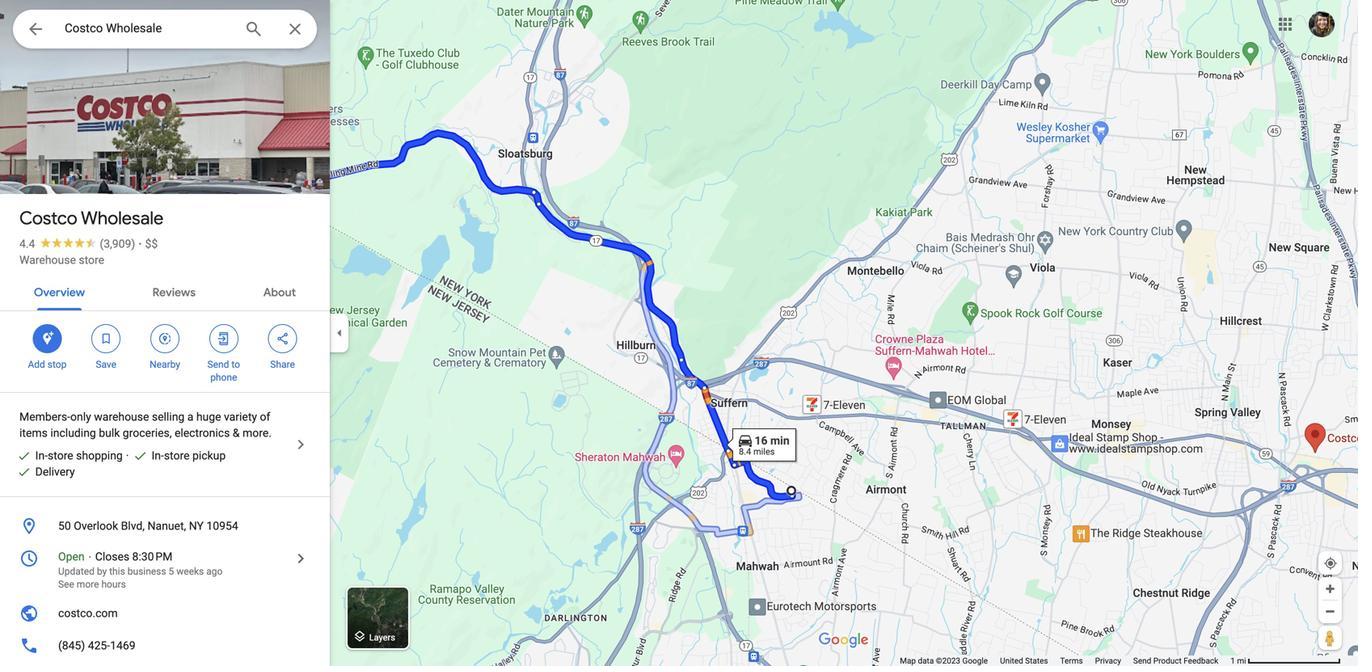 Task type: describe. For each thing, give the bounding box(es) containing it.
 layers
[[353, 628, 395, 646]]

in-store shopping
[[35, 449, 123, 463]]

pickup
[[192, 449, 226, 463]]

4.4 stars image
[[35, 237, 100, 248]]

bulk
[[99, 427, 120, 440]]

about
[[263, 285, 296, 300]]

only
[[70, 410, 91, 424]]

1 mi
[[1231, 656, 1247, 666]]

wholesale
[[81, 207, 164, 230]]

in-store pickup for online orders group
[[126, 448, 226, 464]]

costco wholesale main content
[[0, 0, 330, 666]]

google
[[963, 656, 988, 666]]

by
[[97, 566, 107, 577]]

data
[[918, 656, 934, 666]]

zoom out image
[[1325, 606, 1337, 618]]

reviews
[[153, 285, 196, 300]]

nearby
[[150, 359, 180, 370]]

none field inside costco wholesale field
[[65, 19, 231, 38]]

zoom in image
[[1325, 583, 1337, 595]]

ny
[[189, 520, 204, 533]]

warehouse store button
[[19, 252, 104, 268]]

hours
[[101, 579, 126, 590]]

costco wholesale
[[19, 207, 164, 230]]

overview button
[[21, 272, 98, 311]]

&
[[233, 427, 240, 440]]

delivery
[[35, 465, 75, 479]]

(845) 425-1469
[[58, 639, 136, 653]]

privacy button
[[1095, 656, 1122, 666]]

2,119
[[41, 160, 73, 175]]


[[40, 330, 55, 348]]

(845) 425-1469 button
[[0, 630, 330, 662]]

about button
[[250, 272, 309, 311]]

more.
[[243, 427, 272, 440]]

terms
[[1061, 656, 1083, 666]]

overview
[[34, 285, 85, 300]]

see
[[58, 579, 74, 590]]

states
[[1026, 656, 1048, 666]]

4.4
[[19, 237, 35, 251]]

50 overlook blvd, nanuet, ny 10954
[[58, 520, 238, 533]]

Costco Wholesale field
[[13, 10, 317, 49]]

electronics
[[175, 427, 230, 440]]

united states
[[1000, 656, 1048, 666]]

· for ·
[[126, 449, 129, 463]]

this
[[109, 566, 125, 577]]

1469
[[110, 639, 136, 653]]

tab list inside google maps "element"
[[0, 272, 330, 311]]

in-store pickup
[[152, 449, 226, 463]]

· for · $$
[[138, 237, 142, 251]]

warehouse store
[[19, 254, 104, 267]]

members-only warehouse selling a huge variety of items including bulk groceries, electronics & more.
[[19, 410, 272, 440]]

costco
[[19, 207, 77, 230]]

photo of costco wholesale image
[[0, 0, 330, 317]]

google maps element
[[0, 0, 1359, 666]]

overlook
[[74, 520, 118, 533]]

feedback
[[1184, 656, 1219, 666]]

united states button
[[1000, 656, 1048, 666]]

open
[[58, 550, 85, 564]]

425-
[[88, 639, 110, 653]]

united
[[1000, 656, 1024, 666]]

50
[[58, 520, 71, 533]]

send product feedback
[[1134, 656, 1219, 666]]

items
[[19, 427, 48, 440]]

store for in-store pickup
[[164, 449, 190, 463]]

8:30 pm
[[132, 550, 173, 564]]

variety
[[224, 410, 257, 424]]

including
[[50, 427, 96, 440]]

$$
[[145, 237, 158, 251]]

©2023
[[936, 656, 961, 666]]

50 overlook blvd, nanuet, ny 10954 button
[[0, 510, 330, 543]]

2,119 photos button
[[12, 154, 122, 182]]

blvd,
[[121, 520, 145, 533]]


[[275, 330, 290, 348]]



Task type: locate. For each thing, give the bounding box(es) containing it.
0 vertical spatial send
[[207, 359, 229, 370]]

store inside in-store pickup for online orders group
[[164, 449, 190, 463]]

0 horizontal spatial store
[[48, 449, 73, 463]]

send inside send to phone
[[207, 359, 229, 370]]

stop
[[48, 359, 67, 370]]

1 vertical spatial send
[[1134, 656, 1152, 666]]

actions for costco wholesale region
[[0, 311, 330, 392]]

in- for in-store pickup
[[152, 449, 164, 463]]

tab list containing overview
[[0, 272, 330, 311]]

2 horizontal spatial store
[[164, 449, 190, 463]]

photos
[[76, 160, 116, 175]]

send up phone
[[207, 359, 229, 370]]

⋅
[[87, 550, 92, 564]]

warehouse
[[94, 410, 149, 424]]

1 horizontal spatial ·
[[138, 237, 142, 251]]

None field
[[65, 19, 231, 38]]

store inside warehouse store button
[[79, 254, 104, 267]]

send for send product feedback
[[1134, 656, 1152, 666]]

1 horizontal spatial send
[[1134, 656, 1152, 666]]

in- inside group
[[152, 449, 164, 463]]

show street view coverage image
[[1319, 626, 1342, 650]]

(845)
[[58, 639, 85, 653]]

store down "4.4 stars" "image"
[[79, 254, 104, 267]]

store left pickup
[[164, 449, 190, 463]]

mi
[[1238, 656, 1247, 666]]

5
[[169, 566, 174, 577]]

open ⋅ closes 8:30 pm updated by this business 5 weeks ago see more hours
[[58, 550, 223, 590]]

2 in- from the left
[[152, 449, 164, 463]]

· right shopping
[[126, 449, 129, 463]]

send inside 'button'
[[1134, 656, 1152, 666]]

share
[[270, 359, 295, 370]]

updated
[[58, 566, 95, 577]]

send
[[207, 359, 229, 370], [1134, 656, 1152, 666]]


[[217, 330, 231, 348]]

in- up offers delivery group
[[35, 449, 48, 463]]

reviews button
[[140, 272, 209, 311]]

 button
[[13, 10, 58, 52]]

footer containing map data ©2023 google
[[900, 656, 1231, 666]]

map
[[900, 656, 916, 666]]

nanuet,
[[148, 520, 186, 533]]

in- inside 'group'
[[35, 449, 48, 463]]

ago
[[206, 566, 223, 577]]

collapse side panel image
[[331, 324, 349, 342]]

1
[[1231, 656, 1236, 666]]

huge
[[196, 410, 221, 424]]

of
[[260, 410, 270, 424]]

a
[[187, 410, 194, 424]]

to
[[232, 359, 240, 370]]

·
[[138, 237, 142, 251], [126, 449, 129, 463]]

0 vertical spatial ·
[[138, 237, 142, 251]]

0 horizontal spatial ·
[[126, 449, 129, 463]]

 search field
[[13, 10, 317, 52]]

tab list
[[0, 272, 330, 311]]

members-
[[19, 410, 70, 424]]

10954
[[207, 520, 238, 533]]

information for costco wholesale region
[[0, 510, 330, 666]]

store for in-store shopping
[[48, 449, 73, 463]]

costco.com
[[58, 607, 118, 620]]

1 mi button
[[1231, 656, 1342, 666]]

groceries,
[[123, 427, 172, 440]]

warehouse
[[19, 254, 76, 267]]

business
[[128, 566, 166, 577]]


[[353, 628, 367, 646]]

3,909 reviews element
[[100, 237, 135, 251]]


[[99, 330, 113, 348]]


[[26, 17, 45, 41]]

send to phone
[[207, 359, 240, 383]]

footer
[[900, 656, 1231, 666]]


[[158, 330, 172, 348]]

send left the product
[[1134, 656, 1152, 666]]

weeks
[[176, 566, 204, 577]]

more
[[77, 579, 99, 590]]

2,119 photos
[[41, 160, 116, 175]]

1 horizontal spatial in-
[[152, 449, 164, 463]]

· $$
[[138, 237, 158, 251]]

add
[[28, 359, 45, 370]]

price: moderate element
[[145, 237, 158, 251]]

costco.com link
[[0, 598, 330, 630]]

1 horizontal spatial store
[[79, 254, 104, 267]]

· left price: moderate element at the top of page
[[138, 237, 142, 251]]

selling
[[152, 410, 185, 424]]

offers delivery group
[[10, 464, 75, 480]]

product
[[1154, 656, 1182, 666]]

terms button
[[1061, 656, 1083, 666]]

google account: giulia masi  
(giulia.masi@adept.ai) image
[[1309, 11, 1335, 37]]

privacy
[[1095, 656, 1122, 666]]

add stop
[[28, 359, 67, 370]]

send product feedback button
[[1134, 656, 1219, 666]]

(3,909)
[[100, 237, 135, 251]]

store for warehouse store
[[79, 254, 104, 267]]

0 horizontal spatial in-
[[35, 449, 48, 463]]

store inside has in-store shopping 'group'
[[48, 449, 73, 463]]

1 in- from the left
[[35, 449, 48, 463]]

map data ©2023 google
[[900, 656, 988, 666]]

send for send to phone
[[207, 359, 229, 370]]

save
[[96, 359, 116, 370]]

in- for in-store shopping
[[35, 449, 48, 463]]

in- down groceries,
[[152, 449, 164, 463]]

phone
[[210, 372, 237, 383]]

0 horizontal spatial send
[[207, 359, 229, 370]]

in-
[[35, 449, 48, 463], [152, 449, 164, 463]]

closes
[[95, 550, 129, 564]]

· inside in-store pickup for online orders group
[[126, 449, 129, 463]]

show your location image
[[1324, 556, 1338, 571]]

store up delivery
[[48, 449, 73, 463]]

layers
[[369, 633, 395, 643]]

1 vertical spatial ·
[[126, 449, 129, 463]]

footer inside google maps "element"
[[900, 656, 1231, 666]]

has in-store shopping group
[[10, 448, 123, 464]]



Task type: vqa. For each thing, say whether or not it's contained in the screenshot.
Walton
no



